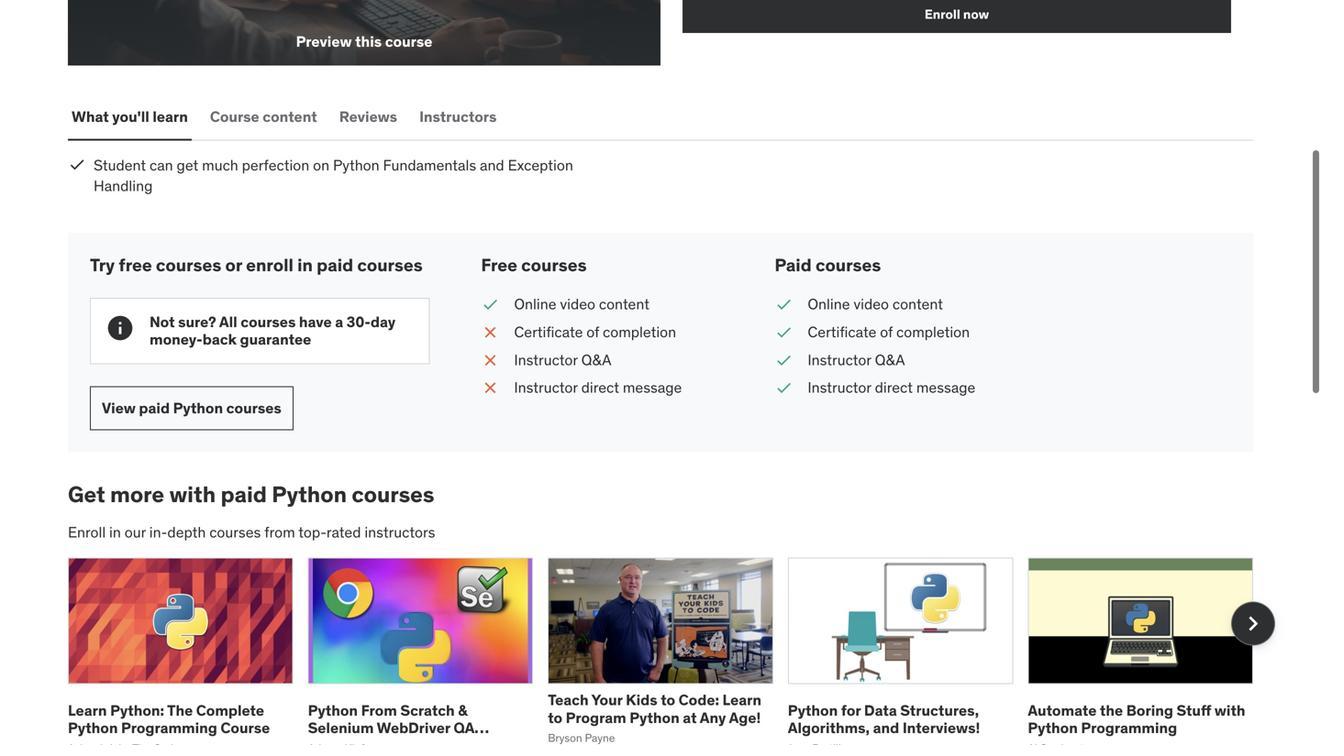 Task type: locate. For each thing, give the bounding box(es) containing it.
instructor q&a for free courses
[[514, 351, 612, 370]]

any
[[700, 709, 726, 728]]

small image
[[481, 322, 499, 343], [775, 322, 793, 343], [481, 350, 499, 371], [775, 378, 793, 399]]

enroll left the now
[[925, 6, 960, 22]]

0 horizontal spatial with
[[169, 481, 216, 509]]

2 horizontal spatial paid
[[317, 254, 353, 276]]

2 video from the left
[[854, 295, 889, 314]]

1 q&a from the left
[[581, 351, 612, 370]]

enroll for enroll now
[[925, 6, 960, 22]]

1 certificate from the left
[[514, 323, 583, 342]]

python inside automate the boring stuff with python programming
[[1028, 719, 1078, 738]]

1 horizontal spatial online video content
[[808, 295, 943, 314]]

paid right "view"
[[139, 399, 170, 418]]

0 horizontal spatial instructor direct message
[[514, 379, 682, 397]]

code:
[[679, 691, 719, 710]]

0 vertical spatial course
[[210, 107, 259, 126]]

preview this course button
[[68, 0, 661, 65]]

of
[[586, 323, 599, 342], [880, 323, 893, 342]]

to right kids
[[661, 691, 675, 710]]

and
[[480, 156, 504, 175], [873, 719, 899, 738]]

course right "the"
[[221, 719, 270, 738]]

direct for paid courses
[[875, 379, 913, 397]]

1 of from the left
[[586, 323, 599, 342]]

online down 'free courses'
[[514, 295, 556, 314]]

2 horizontal spatial content
[[893, 295, 943, 314]]

small image
[[68, 155, 86, 174], [481, 294, 499, 315], [775, 294, 793, 315], [775, 350, 793, 371], [481, 378, 499, 399]]

online for paid
[[808, 295, 850, 314]]

rated
[[326, 524, 361, 542]]

1 vertical spatial enroll
[[68, 524, 106, 542]]

1 horizontal spatial learn
[[723, 691, 762, 710]]

kids
[[626, 691, 657, 710]]

and inside student can get much perfection on python fundamentals and exception handling
[[480, 156, 504, 175]]

learn python: the complete python programming course
[[68, 702, 270, 738]]

for
[[841, 702, 861, 721]]

enroll now button
[[683, 0, 1231, 33]]

enroll inside button
[[925, 6, 960, 22]]

instructor q&a
[[514, 351, 612, 370], [808, 351, 905, 370]]

of down 'free courses'
[[586, 323, 599, 342]]

certificate down 'free courses'
[[514, 323, 583, 342]]

0 horizontal spatial paid
[[139, 399, 170, 418]]

algorithms,
[[788, 719, 870, 738]]

0 horizontal spatial enroll
[[68, 524, 106, 542]]

courses up day
[[357, 254, 423, 276]]

learn left python:
[[68, 702, 107, 721]]

q&a for paid courses
[[875, 351, 905, 370]]

1 instructor direct message from the left
[[514, 379, 682, 397]]

0 horizontal spatial direct
[[581, 379, 619, 397]]

programming inside automate the boring stuff with python programming
[[1081, 719, 1177, 738]]

1 horizontal spatial of
[[880, 323, 893, 342]]

courses down the get more with paid python courses
[[209, 524, 261, 542]]

0 horizontal spatial online
[[514, 295, 556, 314]]

1 horizontal spatial instructor direct message
[[808, 379, 976, 397]]

depth
[[167, 524, 206, 542]]

handling
[[94, 176, 153, 195]]

direct
[[581, 379, 619, 397], [875, 379, 913, 397]]

2 message from the left
[[916, 379, 976, 397]]

1 horizontal spatial video
[[854, 295, 889, 314]]

paid up a
[[317, 254, 353, 276]]

1 horizontal spatial instructor q&a
[[808, 351, 905, 370]]

certificate for free
[[514, 323, 583, 342]]

enroll
[[925, 6, 960, 22], [68, 524, 106, 542]]

0 horizontal spatial online video content
[[514, 295, 650, 314]]

video
[[560, 295, 595, 314], [854, 295, 889, 314]]

0 horizontal spatial completion
[[603, 323, 676, 342]]

automate
[[1028, 702, 1097, 721]]

in right enroll
[[297, 254, 313, 276]]

in left our
[[109, 524, 121, 542]]

sure?
[[178, 313, 216, 332]]

1 direct from the left
[[581, 379, 619, 397]]

2 online from the left
[[808, 295, 850, 314]]

online down paid courses
[[808, 295, 850, 314]]

1 horizontal spatial q&a
[[875, 351, 905, 370]]

student
[[94, 156, 146, 175]]

1 horizontal spatial certificate of completion
[[808, 323, 970, 342]]

0 horizontal spatial of
[[586, 323, 599, 342]]

video for free courses
[[560, 295, 595, 314]]

guarantee
[[240, 330, 311, 349]]

online video content for paid courses
[[808, 295, 943, 314]]

python inside learn python: the complete python programming course
[[68, 719, 118, 738]]

q&a
[[581, 351, 612, 370], [875, 351, 905, 370]]

certificate of completion for free courses
[[514, 323, 676, 342]]

1 vertical spatial paid
[[139, 399, 170, 418]]

1 vertical spatial with
[[1214, 702, 1245, 721]]

2 programming from the left
[[1081, 719, 1177, 738]]

1 horizontal spatial online
[[808, 295, 850, 314]]

1 video from the left
[[560, 295, 595, 314]]

1 horizontal spatial enroll
[[925, 6, 960, 22]]

video down 'free courses'
[[560, 295, 595, 314]]

free courses
[[481, 254, 587, 276]]

instructor
[[514, 351, 578, 370], [808, 351, 871, 370], [514, 379, 578, 397], [808, 379, 871, 397]]

courses inside not sure? all courses have a 30-day money-back guarantee
[[241, 313, 296, 332]]

2 certificate from the left
[[808, 323, 877, 342]]

online video content down paid courses
[[808, 295, 943, 314]]

reviews
[[339, 107, 397, 126]]

python inside python from scratch & selenium webdriver qa automation 2023
[[308, 702, 358, 721]]

free
[[119, 254, 152, 276]]

0 horizontal spatial instructor q&a
[[514, 351, 612, 370]]

free
[[481, 254, 517, 276]]

enroll
[[246, 254, 293, 276]]

2 completion from the left
[[896, 323, 970, 342]]

courses down guarantee
[[226, 399, 281, 418]]

0 horizontal spatial message
[[623, 379, 682, 397]]

with inside automate the boring stuff with python programming
[[1214, 702, 1245, 721]]

python inside student can get much perfection on python fundamentals and exception handling
[[333, 156, 379, 175]]

2 instructor direct message from the left
[[808, 379, 976, 397]]

0 horizontal spatial certificate of completion
[[514, 323, 676, 342]]

paid
[[317, 254, 353, 276], [139, 399, 170, 418], [221, 481, 267, 509]]

1 horizontal spatial programming
[[1081, 719, 1177, 738]]

2 instructor q&a from the left
[[808, 351, 905, 370]]

0 horizontal spatial content
[[263, 107, 317, 126]]

view paid python courses
[[102, 399, 281, 418]]

1 horizontal spatial message
[[916, 379, 976, 397]]

0 horizontal spatial video
[[560, 295, 595, 314]]

courses left or
[[156, 254, 221, 276]]

1 online from the left
[[514, 295, 556, 314]]

and right the for
[[873, 719, 899, 738]]

1 horizontal spatial certificate
[[808, 323, 877, 342]]

2 direct from the left
[[875, 379, 913, 397]]

0 horizontal spatial learn
[[68, 702, 107, 721]]

1 horizontal spatial and
[[873, 719, 899, 738]]

scratch
[[400, 702, 455, 721]]

&
[[458, 702, 467, 721]]

0 horizontal spatial certificate
[[514, 323, 583, 342]]

1 horizontal spatial paid
[[221, 481, 267, 509]]

certificate of completion down paid courses
[[808, 323, 970, 342]]

1 certificate of completion from the left
[[514, 323, 676, 342]]

1 online video content from the left
[[514, 295, 650, 314]]

1 programming from the left
[[121, 719, 217, 738]]

online video content
[[514, 295, 650, 314], [808, 295, 943, 314]]

1 horizontal spatial direct
[[875, 379, 913, 397]]

paid inside view paid python courses link
[[139, 399, 170, 418]]

1 message from the left
[[623, 379, 682, 397]]

enroll for enroll in our in-depth courses from top-rated instructors
[[68, 524, 106, 542]]

0 horizontal spatial programming
[[121, 719, 217, 738]]

1 horizontal spatial content
[[599, 295, 650, 314]]

teach your kids to code: learn to program python at any age! link
[[548, 691, 762, 728]]

instructor q&a for paid courses
[[808, 351, 905, 370]]

view paid python courses link
[[90, 387, 293, 431]]

certificate of completion for paid courses
[[808, 323, 970, 342]]

with up depth at the left bottom of page
[[169, 481, 216, 509]]

to left program
[[548, 709, 562, 728]]

q&a for free courses
[[581, 351, 612, 370]]

1 instructor q&a from the left
[[514, 351, 612, 370]]

2 online video content from the left
[[808, 295, 943, 314]]

1 vertical spatial course
[[221, 719, 270, 738]]

exception
[[508, 156, 573, 175]]

python inside 'python for data structures, algorithms, and interviews!'
[[788, 702, 838, 721]]

1 completion from the left
[[603, 323, 676, 342]]

1 vertical spatial and
[[873, 719, 899, 738]]

the
[[1100, 702, 1123, 721]]

instructor direct message
[[514, 379, 682, 397], [808, 379, 976, 397]]

0 vertical spatial and
[[480, 156, 504, 175]]

learn
[[153, 107, 188, 126]]

completion
[[603, 323, 676, 342], [896, 323, 970, 342]]

in
[[297, 254, 313, 276], [109, 524, 121, 542]]

0 vertical spatial enroll
[[925, 6, 960, 22]]

or
[[225, 254, 242, 276]]

python for data structures, algorithms, and interviews! link
[[788, 702, 980, 738]]

0 vertical spatial in
[[297, 254, 313, 276]]

2 certificate of completion from the left
[[808, 323, 970, 342]]

0 horizontal spatial to
[[548, 709, 562, 728]]

1 horizontal spatial with
[[1214, 702, 1245, 721]]

online video content down 'free courses'
[[514, 295, 650, 314]]

python
[[333, 156, 379, 175], [173, 399, 223, 418], [272, 481, 347, 509], [308, 702, 358, 721], [788, 702, 838, 721], [630, 709, 680, 728], [68, 719, 118, 738], [1028, 719, 1078, 738]]

much
[[202, 156, 238, 175]]

selenium
[[308, 719, 374, 738]]

paid up enroll in our in-depth courses from top-rated instructors
[[221, 481, 267, 509]]

programming
[[121, 719, 217, 738], [1081, 719, 1177, 738]]

certificate of completion
[[514, 323, 676, 342], [808, 323, 970, 342]]

2 q&a from the left
[[875, 351, 905, 370]]

courses
[[156, 254, 221, 276], [357, 254, 423, 276], [521, 254, 587, 276], [816, 254, 881, 276], [241, 313, 296, 332], [226, 399, 281, 418], [352, 481, 434, 509], [209, 524, 261, 542]]

certificate down paid courses
[[808, 323, 877, 342]]

course
[[210, 107, 259, 126], [221, 719, 270, 738]]

courses right all
[[241, 313, 296, 332]]

and left the exception
[[480, 156, 504, 175]]

enroll down get
[[68, 524, 106, 542]]

courses right free
[[521, 254, 587, 276]]

data
[[864, 702, 897, 721]]

money-
[[150, 330, 203, 349]]

0 vertical spatial paid
[[317, 254, 353, 276]]

the
[[167, 702, 193, 721]]

a
[[335, 313, 343, 332]]

learn right code:
[[723, 691, 762, 710]]

2 of from the left
[[880, 323, 893, 342]]

course up much
[[210, 107, 259, 126]]

video down paid courses
[[854, 295, 889, 314]]

certificate of completion down 'free courses'
[[514, 323, 676, 342]]

0 horizontal spatial and
[[480, 156, 504, 175]]

1 horizontal spatial completion
[[896, 323, 970, 342]]

of for free courses
[[586, 323, 599, 342]]

to
[[661, 691, 675, 710], [548, 709, 562, 728]]

0 horizontal spatial q&a
[[581, 351, 612, 370]]

structures,
[[900, 702, 979, 721]]

now
[[963, 6, 989, 22]]

with right stuff
[[1214, 702, 1245, 721]]

of down paid courses
[[880, 323, 893, 342]]

0 horizontal spatial in
[[109, 524, 121, 542]]



Task type: vqa. For each thing, say whether or not it's contained in the screenshot.
Certificate to the left
yes



Task type: describe. For each thing, give the bounding box(es) containing it.
try
[[90, 254, 115, 276]]

interviews!
[[903, 719, 980, 738]]

preview this course
[[296, 32, 432, 51]]

python from scratch & selenium webdriver qa automation 2023 link
[[308, 702, 489, 746]]

try free courses or enroll in paid courses
[[90, 254, 423, 276]]

and inside 'python for data structures, algorithms, and interviews!'
[[873, 719, 899, 738]]

stuff
[[1177, 702, 1211, 721]]

enroll now
[[925, 6, 989, 22]]

from
[[361, 702, 397, 721]]

instructors button
[[416, 95, 500, 139]]

content for paid courses
[[893, 295, 943, 314]]

preview
[[296, 32, 352, 51]]

on
[[313, 156, 329, 175]]

python inside "teach your kids to code: learn to program python at any age!"
[[630, 709, 680, 728]]

automate the boring stuff with python programming
[[1028, 702, 1245, 738]]

age!
[[729, 709, 761, 728]]

all
[[219, 313, 237, 332]]

learn inside learn python: the complete python programming course
[[68, 702, 107, 721]]

day
[[371, 313, 396, 332]]

message for paid courses
[[916, 379, 976, 397]]

python:
[[110, 702, 164, 721]]

video for paid courses
[[854, 295, 889, 314]]

complete
[[196, 702, 264, 721]]

you'll
[[112, 107, 149, 126]]

in-
[[149, 524, 167, 542]]

perfection
[[242, 156, 309, 175]]

what you'll learn button
[[68, 95, 192, 139]]

courses up instructors at the left of the page
[[352, 481, 434, 509]]

program
[[566, 709, 626, 728]]

course content
[[210, 107, 317, 126]]

2 vertical spatial paid
[[221, 481, 267, 509]]

programming inside learn python: the complete python programming course
[[121, 719, 217, 738]]

our
[[125, 524, 146, 542]]

certificate for paid
[[808, 323, 877, 342]]

content for free courses
[[599, 295, 650, 314]]

paid
[[775, 254, 812, 276]]

of for paid courses
[[880, 323, 893, 342]]

0 vertical spatial with
[[169, 481, 216, 509]]

get more with paid python courses
[[68, 481, 434, 509]]

courses right paid
[[816, 254, 881, 276]]

teach
[[548, 691, 589, 710]]

30-
[[346, 313, 371, 332]]

python from scratch & selenium webdriver qa automation 2023
[[308, 702, 474, 746]]

get
[[177, 156, 198, 175]]

back
[[203, 330, 237, 349]]

course
[[385, 32, 432, 51]]

from
[[264, 524, 295, 542]]

1 horizontal spatial in
[[297, 254, 313, 276]]

instructor direct message for free courses
[[514, 379, 682, 397]]

online video content for free courses
[[514, 295, 650, 314]]

1 horizontal spatial to
[[661, 691, 675, 710]]

course inside button
[[210, 107, 259, 126]]

carousel element
[[68, 558, 1275, 746]]

get
[[68, 481, 105, 509]]

python for data structures, algorithms, and interviews!
[[788, 702, 980, 738]]

learn python: the complete python programming course link
[[68, 702, 270, 738]]

what
[[72, 107, 109, 126]]

instructors
[[365, 524, 435, 542]]

paid courses
[[775, 254, 881, 276]]

what you'll learn
[[72, 107, 188, 126]]

completion for free courses
[[603, 323, 676, 342]]

webdriver
[[377, 719, 450, 738]]

boring
[[1126, 702, 1173, 721]]

course content button
[[206, 95, 321, 139]]

1 vertical spatial in
[[109, 524, 121, 542]]

teach your kids to code: learn to program python at any age!
[[548, 691, 762, 728]]

fundamentals
[[383, 156, 476, 175]]

qa
[[454, 719, 474, 738]]

not
[[150, 313, 175, 332]]

view
[[102, 399, 136, 418]]

2023
[[393, 737, 429, 746]]

can
[[150, 156, 173, 175]]

top-
[[298, 524, 326, 542]]

instructors
[[419, 107, 497, 126]]

automate the boring stuff with python programming link
[[1028, 702, 1245, 738]]

have
[[299, 313, 332, 332]]

student can get much perfection on python fundamentals and exception handling
[[94, 156, 573, 195]]

instructor direct message for paid courses
[[808, 379, 976, 397]]

this
[[355, 32, 382, 51]]

online for free
[[514, 295, 556, 314]]

more
[[110, 481, 164, 509]]

automation
[[308, 737, 390, 746]]

reviews button
[[336, 95, 401, 139]]

not sure? all courses have a 30-day money-back guarantee
[[150, 313, 396, 349]]

next image
[[1239, 610, 1268, 639]]

enroll in our in-depth courses from top-rated instructors
[[68, 524, 435, 542]]

completion for paid courses
[[896, 323, 970, 342]]

your
[[591, 691, 623, 710]]

content inside the course content button
[[263, 107, 317, 126]]

direct for free courses
[[581, 379, 619, 397]]

message for free courses
[[623, 379, 682, 397]]

learn inside "teach your kids to code: learn to program python at any age!"
[[723, 691, 762, 710]]

at
[[683, 709, 697, 728]]

course inside learn python: the complete python programming course
[[221, 719, 270, 738]]



